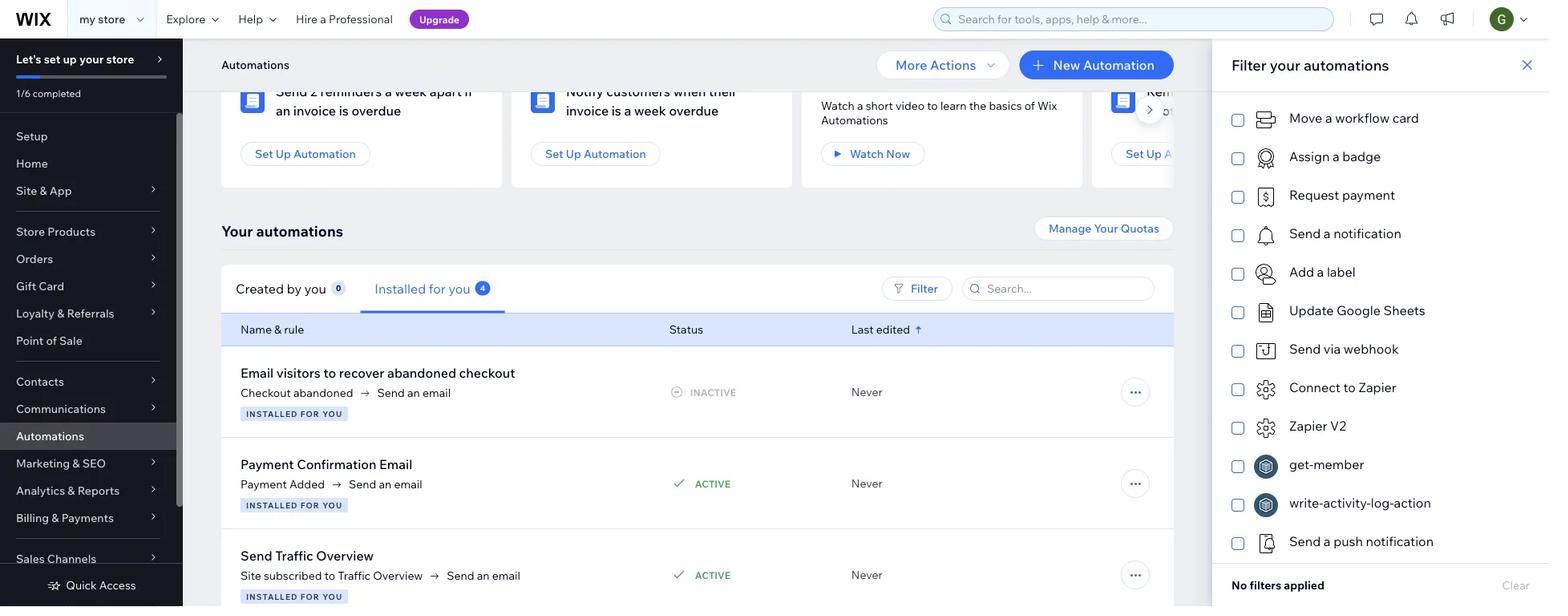Task type: locate. For each thing, give the bounding box(es) containing it.
quick access
[[66, 578, 136, 592]]

you
[[304, 280, 326, 296], [449, 280, 471, 296]]

time up 2
[[304, 58, 327, 70]]

0 horizontal spatial automations
[[256, 222, 343, 240]]

on for send
[[287, 58, 302, 70]]

2 for from the top
[[301, 500, 320, 510]]

category image up filters
[[1254, 532, 1278, 556]]

1 time from the left
[[304, 58, 327, 70]]

1 vertical spatial zapier
[[1290, 418, 1328, 434]]

active
[[695, 478, 731, 490], [695, 569, 731, 581]]

1 horizontal spatial traffic
[[338, 569, 371, 583]]

1 vertical spatial you
[[323, 500, 343, 510]]

category image for connect to zapier
[[1254, 378, 1278, 402]]

1 horizontal spatial of
[[1025, 99, 1035, 113]]

Create a task checkbox
[[1232, 70, 1530, 94]]

filter for filter
[[911, 281, 938, 296]]

4
[[480, 283, 485, 293]]

0 horizontal spatial set up automation button
[[241, 142, 370, 166]]

0 vertical spatial installed
[[246, 409, 298, 419]]

1 horizontal spatial you
[[449, 280, 471, 296]]

0 horizontal spatial time
[[304, 58, 327, 70]]

& for marketing
[[72, 456, 80, 470]]

zapier inside connect to zapier option
[[1359, 380, 1397, 396]]

contacts button
[[0, 368, 176, 395]]

customers
[[607, 83, 670, 99], [1196, 83, 1260, 99]]

installed for payment
[[246, 500, 298, 510]]

get paid on time up remind
[[1112, 58, 1198, 70]]

for down added
[[301, 500, 320, 510]]

analytics & reports button
[[0, 477, 176, 504]]

installed for you for confirmation
[[246, 500, 343, 510]]

1 horizontal spatial email
[[379, 456, 412, 472]]

1 vertical spatial site
[[241, 569, 261, 583]]

to right connect
[[1344, 380, 1356, 396]]

zapier
[[1359, 380, 1397, 396], [1290, 418, 1328, 434]]

2 payment from the top
[[241, 477, 287, 491]]

& left rule
[[274, 322, 282, 336]]

up down notify
[[566, 147, 581, 161]]

Update Google Sheets checkbox
[[1232, 301, 1530, 325]]

2 customers from the left
[[1196, 83, 1260, 99]]

2 vertical spatial you
[[323, 591, 343, 601]]

abandoned right recover
[[387, 365, 456, 381]]

0 horizontal spatial email
[[394, 477, 422, 491]]

get-member
[[1290, 457, 1365, 473]]

store down my store
[[106, 52, 134, 66]]

2 vertical spatial installed
[[246, 591, 298, 601]]

store right my
[[98, 12, 125, 26]]

1 horizontal spatial invoice
[[566, 103, 609, 119]]

by
[[287, 280, 302, 296]]

paid for send
[[262, 58, 285, 70]]

automations down "help" button
[[221, 58, 289, 72]]

3 never from the top
[[852, 568, 883, 582]]

automations down short
[[821, 113, 888, 127]]

1 vertical spatial of
[[46, 334, 57, 348]]

Send via webhook checkbox
[[1232, 340, 1530, 364]]

2 vertical spatial send an email
[[447, 569, 520, 583]]

0 vertical spatial installed for you
[[246, 409, 343, 419]]

automations
[[221, 58, 289, 72], [821, 113, 888, 127], [16, 429, 84, 443]]

1 on from the left
[[287, 58, 302, 70]]

email for send traffic overview
[[492, 569, 520, 583]]

you down added
[[323, 500, 343, 510]]

category image left "write-"
[[1254, 494, 1278, 518]]

2 get from the left
[[1112, 58, 1131, 70]]

label
[[1327, 264, 1356, 280]]

1 set up automation from the left
[[255, 147, 356, 161]]

icon image left assign
[[1254, 147, 1278, 171]]

overview
[[316, 548, 374, 564], [373, 569, 423, 583]]

paid
[[262, 58, 285, 70], [1133, 58, 1155, 70]]

1 horizontal spatial set up automation button
[[531, 142, 661, 166]]

site subscribed to traffic overview
[[241, 569, 423, 583]]

2 horizontal spatial set up automation button
[[1112, 142, 1241, 166]]

installed down "subscribed"
[[246, 591, 298, 601]]

how
[[821, 76, 849, 92]]

set up automation down 2
[[255, 147, 356, 161]]

1 their from the left
[[709, 83, 737, 99]]

category image for get-
[[1254, 455, 1278, 479]]

&
[[40, 184, 47, 198], [57, 306, 64, 320], [274, 322, 282, 336], [72, 456, 80, 470], [68, 484, 75, 498], [52, 511, 59, 525]]

automations inside 'sidebar' element
[[16, 429, 84, 443]]

& inside popup button
[[68, 484, 75, 498]]

action
[[1394, 495, 1431, 511]]

you right for
[[449, 280, 471, 296]]

payment up payment added on the bottom left
[[241, 456, 294, 472]]

0 vertical spatial you
[[323, 409, 343, 419]]

icon image for add
[[1254, 263, 1278, 287]]

2 vertical spatial installed for you
[[246, 591, 343, 601]]

0 horizontal spatial up
[[276, 147, 291, 161]]

0 horizontal spatial your
[[79, 52, 104, 66]]

when
[[673, 83, 706, 99]]

0 horizontal spatial traffic
[[275, 548, 313, 564]]

2 is from the left
[[612, 103, 621, 119]]

notification inside 'option'
[[1334, 226, 1402, 242]]

2 horizontal spatial set up automation
[[1126, 147, 1227, 161]]

category image
[[1112, 89, 1136, 113], [1254, 301, 1278, 325], [1254, 340, 1278, 364], [1254, 378, 1278, 402], [1254, 417, 1278, 441], [1254, 532, 1278, 556]]

& left the 'reports'
[[68, 484, 75, 498]]

filter button
[[882, 277, 953, 301]]

0 vertical spatial traffic
[[275, 548, 313, 564]]

email right confirmation
[[379, 456, 412, 472]]

a inside "option"
[[1333, 72, 1340, 88]]

log-
[[1371, 495, 1394, 511]]

tab list
[[221, 264, 705, 313]]

3 set from the left
[[1126, 147, 1144, 161]]

2 icon image from the top
[[1254, 109, 1278, 133]]

paid up remind
[[1133, 58, 1155, 70]]

category image left zapier v2 on the bottom right
[[1254, 417, 1278, 441]]

how to use automations watch a short video to learn the basics of wix automations
[[821, 76, 1057, 127]]

time up remind
[[1175, 58, 1198, 70]]

0 vertical spatial watch
[[821, 99, 855, 113]]

on up remind
[[1158, 58, 1173, 70]]

& right billing
[[52, 511, 59, 525]]

& left app
[[40, 184, 47, 198]]

set up automation button down 2
[[241, 142, 370, 166]]

notification inside checkbox
[[1366, 534, 1434, 550]]

icon image
[[1254, 70, 1278, 94], [1254, 109, 1278, 133], [1254, 147, 1278, 171], [1254, 186, 1278, 210], [1254, 224, 1278, 248], [1254, 263, 1278, 287]]

2 paid from the left
[[1133, 58, 1155, 70]]

set up automation button down notify
[[531, 142, 661, 166]]

category image for send a push notification
[[1254, 532, 1278, 556]]

& right loyalty
[[57, 306, 64, 320]]

1 vertical spatial active
[[695, 569, 731, 581]]

1 horizontal spatial get
[[1112, 58, 1131, 70]]

a for create a task
[[1333, 72, 1340, 88]]

3 up from the left
[[1147, 147, 1162, 161]]

1 invoice from the left
[[293, 103, 336, 119]]

1 is from the left
[[339, 103, 349, 119]]

icon image left create
[[1254, 70, 1278, 94]]

0 vertical spatial never
[[852, 385, 883, 399]]

2 set from the left
[[545, 147, 563, 161]]

& left seo
[[72, 456, 80, 470]]

automations up the marketing
[[16, 429, 84, 443]]

category image down 'automations' button
[[241, 89, 265, 113]]

6 icon image from the top
[[1254, 263, 1278, 287]]

zapier left v2
[[1290, 418, 1328, 434]]

point
[[16, 334, 44, 348]]

a inside 'option'
[[1324, 226, 1331, 242]]

send a push notification
[[1290, 534, 1434, 550]]

1 horizontal spatial email
[[423, 386, 451, 400]]

is inside the send 2 reminders a week apart if an invoice is overdue
[[339, 103, 349, 119]]

2 horizontal spatial week
[[1255, 103, 1287, 119]]

gift card button
[[0, 273, 176, 300]]

3 for from the top
[[301, 591, 320, 601]]

1 you from the top
[[323, 409, 343, 419]]

write-
[[1290, 495, 1324, 511]]

set up automation button for send 2 reminders a week apart if an invoice is overdue
[[241, 142, 370, 166]]

1 horizontal spatial customers
[[1196, 83, 1260, 99]]

of inside 'how to use automations watch a short video to learn the basics of wix automations'
[[1025, 99, 1035, 113]]

week inside the notify customers when their invoice is a week overdue
[[634, 103, 666, 119]]

0 horizontal spatial get paid on time
[[241, 58, 327, 70]]

0 vertical spatial email
[[423, 386, 451, 400]]

icon image left 'add'
[[1254, 263, 1278, 287]]

& for billing
[[52, 511, 59, 525]]

3 you from the top
[[323, 591, 343, 601]]

communications button
[[0, 395, 176, 423]]

home
[[16, 156, 48, 170]]

1 your from the left
[[1094, 221, 1118, 235]]

2 vertical spatial automations
[[16, 429, 84, 443]]

an inside the send 2 reminders a week apart if an invoice is overdue
[[276, 103, 291, 119]]

2
[[310, 83, 318, 99]]

0 vertical spatial payment
[[241, 456, 294, 472]]

1 vertical spatial never
[[852, 476, 883, 490]]

your left quotas
[[1094, 221, 1118, 235]]

& inside popup button
[[57, 306, 64, 320]]

sales channels
[[16, 552, 97, 566]]

a
[[320, 12, 326, 26], [1333, 72, 1340, 88], [385, 83, 392, 99], [857, 99, 863, 113], [624, 103, 631, 119], [1326, 110, 1333, 126], [1333, 149, 1340, 165], [1324, 226, 1331, 242], [1317, 264, 1324, 280], [1324, 534, 1331, 550]]

list containing how to use automations
[[221, 43, 1373, 188]]

billing & payments button
[[0, 504, 176, 532]]

week inside the send 2 reminders a week apart if an invoice is overdue
[[395, 83, 427, 99]]

new automation
[[1053, 57, 1155, 73]]

icon image left send a notification
[[1254, 224, 1278, 248]]

2 on from the left
[[1158, 58, 1173, 70]]

0 horizontal spatial get
[[241, 58, 260, 70]]

your up price
[[1270, 56, 1301, 74]]

1 vertical spatial abandoned
[[293, 386, 353, 400]]

your inside button
[[1094, 221, 1118, 235]]

icon image left request
[[1254, 186, 1278, 210]]

2 horizontal spatial automations
[[1304, 56, 1389, 74]]

1 you from the left
[[304, 280, 326, 296]]

0 vertical spatial overview
[[316, 548, 374, 564]]

Add a label checkbox
[[1232, 263, 1530, 287]]

customers left when
[[607, 83, 670, 99]]

& for analytics
[[68, 484, 75, 498]]

site left "subscribed"
[[241, 569, 261, 583]]

for down "subscribed"
[[301, 591, 320, 601]]

your inside 'sidebar' element
[[79, 52, 104, 66]]

set up automation button for remind customers their price quote expires in 1 week
[[1112, 142, 1241, 166]]

2 never from the top
[[852, 476, 883, 490]]

filters
[[1250, 578, 1282, 592]]

sidebar element
[[0, 38, 183, 607]]

checkout
[[241, 386, 291, 400]]

1 vertical spatial watch
[[850, 147, 884, 161]]

abandoned down 'visitors'
[[293, 386, 353, 400]]

0 horizontal spatial overdue
[[352, 103, 401, 119]]

payment left added
[[241, 477, 287, 491]]

0 horizontal spatial you
[[304, 280, 326, 296]]

2 installed for you from the top
[[246, 500, 343, 510]]

1 payment from the top
[[241, 456, 294, 472]]

1 horizontal spatial filter
[[1232, 56, 1267, 74]]

1 horizontal spatial is
[[612, 103, 621, 119]]

invoice down 2
[[293, 103, 336, 119]]

your right up
[[79, 52, 104, 66]]

invoice down notify
[[566, 103, 609, 119]]

more actions button
[[877, 51, 1010, 79]]

gift
[[16, 279, 36, 293]]

2 horizontal spatial automations
[[821, 113, 888, 127]]

1 get from the left
[[241, 58, 260, 70]]

for for traffic
[[301, 591, 320, 601]]

3 icon image from the top
[[1254, 147, 1278, 171]]

1 overdue from the left
[[352, 103, 401, 119]]

on
[[287, 58, 302, 70], [1158, 58, 1173, 70]]

Send a notification checkbox
[[1232, 224, 1530, 248]]

upgrade button
[[410, 10, 469, 29]]

0 horizontal spatial invoice
[[293, 103, 336, 119]]

2 active from the top
[[695, 569, 731, 581]]

1 set from the left
[[255, 147, 273, 161]]

paid down "help" button
[[262, 58, 285, 70]]

you right by
[[304, 280, 326, 296]]

an for to
[[407, 386, 420, 400]]

2 your from the left
[[221, 222, 253, 240]]

filter inside button
[[911, 281, 938, 296]]

3 set up automation button from the left
[[1112, 142, 1241, 166]]

is
[[339, 103, 349, 119], [612, 103, 621, 119]]

a for send a push notification
[[1324, 534, 1331, 550]]

0 horizontal spatial their
[[709, 83, 737, 99]]

of left wix
[[1025, 99, 1035, 113]]

traffic down "send traffic overview"
[[338, 569, 371, 583]]

category image left get- in the bottom of the page
[[1254, 455, 1278, 479]]

email for email visitors to recover abandoned checkout
[[423, 386, 451, 400]]

hire a professional link
[[286, 0, 402, 38]]

1 paid from the left
[[262, 58, 285, 70]]

0 vertical spatial filter
[[1232, 56, 1267, 74]]

up down 'quote'
[[1147, 147, 1162, 161]]

2 you from the left
[[449, 280, 471, 296]]

3 set up automation from the left
[[1126, 147, 1227, 161]]

installed
[[246, 409, 298, 419], [246, 500, 298, 510], [246, 591, 298, 601]]

site inside dropdown button
[[16, 184, 37, 198]]

1/6 completed
[[16, 87, 81, 99]]

you
[[323, 409, 343, 419], [323, 500, 343, 510], [323, 591, 343, 601]]

watch down how
[[821, 99, 855, 113]]

customers up in
[[1196, 83, 1260, 99]]

Move a workflow card checkbox
[[1232, 109, 1530, 133]]

category image
[[241, 89, 265, 113], [531, 89, 555, 113], [1254, 455, 1278, 479], [1254, 494, 1278, 518]]

to left "use"
[[852, 76, 864, 92]]

2 vertical spatial automations
[[256, 222, 343, 240]]

category image left via
[[1254, 340, 1278, 364]]

time
[[304, 58, 327, 70], [1175, 58, 1198, 70]]

an for overview
[[477, 569, 490, 583]]

0 vertical spatial zapier
[[1359, 380, 1397, 396]]

category image left connect
[[1254, 378, 1278, 402]]

automation down expires
[[1164, 147, 1227, 161]]

seo
[[82, 456, 106, 470]]

0
[[336, 283, 341, 293]]

1 customers from the left
[[607, 83, 670, 99]]

1 horizontal spatial overdue
[[669, 103, 719, 119]]

0 horizontal spatial customers
[[607, 83, 670, 99]]

category image left notify
[[531, 89, 555, 113]]

site down home
[[16, 184, 37, 198]]

1 set up automation button from the left
[[241, 142, 370, 166]]

never for send traffic overview
[[852, 568, 883, 582]]

store products
[[16, 225, 96, 239]]

1 vertical spatial send an email
[[349, 477, 422, 491]]

their right when
[[709, 83, 737, 99]]

1 horizontal spatial automations
[[891, 76, 967, 92]]

1 horizontal spatial get paid on time
[[1112, 58, 1198, 70]]

set up automation down notify
[[545, 147, 646, 161]]

1 horizontal spatial week
[[634, 103, 666, 119]]

icon image right 1
[[1254, 109, 1278, 133]]

0 horizontal spatial filter
[[911, 281, 938, 296]]

1 for from the top
[[301, 409, 320, 419]]

5 icon image from the top
[[1254, 224, 1278, 248]]

get paid on time for send 2 reminders a week apart if an invoice is overdue
[[241, 58, 327, 70]]

1 vertical spatial installed for you
[[246, 500, 343, 510]]

2 get paid on time from the left
[[1112, 58, 1198, 70]]

name & rule
[[241, 322, 304, 336]]

send an email for email
[[349, 477, 422, 491]]

1 vertical spatial payment
[[241, 477, 287, 491]]

3 installed from the top
[[246, 591, 298, 601]]

for down checkout abandoned
[[301, 409, 320, 419]]

their
[[709, 83, 737, 99], [1263, 83, 1291, 99]]

is inside the notify customers when their invoice is a week overdue
[[612, 103, 621, 119]]

active for send traffic overview
[[695, 569, 731, 581]]

installed for you for visitors
[[246, 409, 343, 419]]

set
[[255, 147, 273, 161], [545, 147, 563, 161], [1126, 147, 1144, 161]]

1 horizontal spatial set up automation
[[545, 147, 646, 161]]

& for loyalty
[[57, 306, 64, 320]]

professional
[[329, 12, 393, 26]]

watch inside button
[[850, 147, 884, 161]]

get
[[241, 58, 260, 70], [1112, 58, 1131, 70]]

3 installed for you from the top
[[246, 591, 343, 601]]

subscribed
[[264, 569, 322, 583]]

automation down search for tools, apps, help & more... field at the right top
[[1083, 57, 1155, 73]]

payments
[[61, 511, 114, 525]]

notification down request payment checkbox
[[1334, 226, 1402, 242]]

get paid on time for remind customers their price quote expires in 1 week
[[1112, 58, 1198, 70]]

notification down action
[[1366, 534, 1434, 550]]

more
[[896, 57, 928, 73]]

automations inside button
[[221, 58, 289, 72]]

category image for send
[[241, 89, 265, 113]]

new automation button
[[1020, 51, 1174, 79]]

icon image for create
[[1254, 70, 1278, 94]]

week
[[395, 83, 427, 99], [634, 103, 666, 119], [1255, 103, 1287, 119]]

2 vertical spatial email
[[492, 569, 520, 583]]

installed down payment added on the bottom left
[[246, 500, 298, 510]]

1 horizontal spatial their
[[1263, 83, 1291, 99]]

1 horizontal spatial on
[[1158, 58, 1173, 70]]

list
[[221, 43, 1373, 188]]

on down hire
[[287, 58, 302, 70]]

category image for notify
[[531, 89, 555, 113]]

watch left 'now'
[[850, 147, 884, 161]]

watch now button
[[821, 142, 925, 166]]

category image for zapier v2
[[1254, 417, 1278, 441]]

automations for 'automations' button
[[221, 58, 289, 72]]

0 horizontal spatial on
[[287, 58, 302, 70]]

2 horizontal spatial up
[[1147, 147, 1162, 161]]

email up "checkout"
[[241, 365, 274, 381]]

a for add a label
[[1317, 264, 1324, 280]]

up up your automations on the top of the page
[[276, 147, 291, 161]]

1 never from the top
[[852, 385, 883, 399]]

1 active from the top
[[695, 478, 731, 490]]

up for send 2 reminders a week apart if an invoice is overdue
[[276, 147, 291, 161]]

1 horizontal spatial paid
[[1133, 58, 1155, 70]]

installed for you down "subscribed"
[[246, 591, 343, 601]]

0 vertical spatial of
[[1025, 99, 1035, 113]]

2 installed from the top
[[246, 500, 298, 510]]

set up automation button
[[241, 142, 370, 166], [531, 142, 661, 166], [1112, 142, 1241, 166]]

0 horizontal spatial paid
[[262, 58, 285, 70]]

overdue down when
[[669, 103, 719, 119]]

installed for you down checkout abandoned
[[246, 409, 343, 419]]

video
[[896, 99, 925, 113]]

0 vertical spatial notification
[[1334, 226, 1402, 242]]

customers for a
[[607, 83, 670, 99]]

2 vertical spatial for
[[301, 591, 320, 601]]

you down site subscribed to traffic overview
[[323, 591, 343, 601]]

new
[[1053, 57, 1081, 73]]

edited
[[876, 322, 910, 336]]

2 vertical spatial never
[[852, 568, 883, 582]]

2 you from the top
[[323, 500, 343, 510]]

your
[[1094, 221, 1118, 235], [221, 222, 253, 240]]

0 horizontal spatial automations
[[16, 429, 84, 443]]

learn
[[941, 99, 967, 113]]

0 vertical spatial site
[[16, 184, 37, 198]]

traffic up "subscribed"
[[275, 548, 313, 564]]

referrals
[[67, 306, 114, 320]]

1 vertical spatial automations
[[821, 113, 888, 127]]

filter for filter your automations
[[1232, 56, 1267, 74]]

1 horizontal spatial set
[[545, 147, 563, 161]]

invoice
[[293, 103, 336, 119], [566, 103, 609, 119]]

category image down new automation
[[1112, 89, 1136, 113]]

2 time from the left
[[1175, 58, 1198, 70]]

0 horizontal spatial of
[[46, 334, 57, 348]]

2 overdue from the left
[[669, 103, 719, 119]]

1 vertical spatial installed
[[246, 500, 298, 510]]

get paid on time up 2
[[241, 58, 327, 70]]

to right 'visitors'
[[324, 365, 336, 381]]

task
[[1342, 72, 1368, 88]]

2 invoice from the left
[[566, 103, 609, 119]]

abandoned
[[387, 365, 456, 381], [293, 386, 353, 400]]

of
[[1025, 99, 1035, 113], [46, 334, 57, 348]]

automations button
[[213, 53, 297, 77]]

create
[[1290, 72, 1330, 88]]

get down 'help'
[[241, 58, 260, 70]]

1 vertical spatial email
[[394, 477, 422, 491]]

0 horizontal spatial email
[[241, 365, 274, 381]]

automation
[[1083, 57, 1155, 73], [293, 147, 356, 161], [584, 147, 646, 161], [1164, 147, 1227, 161]]

on for remind
[[1158, 58, 1173, 70]]

assign a badge
[[1290, 149, 1381, 165]]

for
[[301, 409, 320, 419], [301, 500, 320, 510], [301, 591, 320, 601]]

installed for you down payment added on the bottom left
[[246, 500, 343, 510]]

of left sale
[[46, 334, 57, 348]]

2 set up automation from the left
[[545, 147, 646, 161]]

1 icon image from the top
[[1254, 70, 1278, 94]]

notify
[[566, 83, 604, 99]]

1 vertical spatial for
[[301, 500, 320, 510]]

zapier down send via webhook checkbox
[[1359, 380, 1397, 396]]

customers inside remind customers their price quote expires in 1 week
[[1196, 83, 1260, 99]]

you down checkout abandoned
[[323, 409, 343, 419]]

gift card
[[16, 279, 64, 293]]

2 horizontal spatial set
[[1126, 147, 1144, 161]]

you for confirmation
[[323, 500, 343, 510]]

access
[[99, 578, 136, 592]]

setup link
[[0, 123, 176, 150]]

2 their from the left
[[1263, 83, 1291, 99]]

1 up from the left
[[276, 147, 291, 161]]

get down search for tools, apps, help & more... field at the right top
[[1112, 58, 1131, 70]]

you for traffic
[[323, 591, 343, 601]]

set up automation down 'quote'
[[1126, 147, 1227, 161]]

1 get paid on time from the left
[[241, 58, 327, 70]]

an for email
[[379, 477, 392, 491]]

set up automation for remind customers their price quote expires in 1 week
[[1126, 147, 1227, 161]]

their left price
[[1263, 83, 1291, 99]]

& for site
[[40, 184, 47, 198]]

0 horizontal spatial zapier
[[1290, 418, 1328, 434]]

installed for you
[[246, 409, 343, 419], [246, 500, 343, 510], [246, 591, 343, 601]]

your up created
[[221, 222, 253, 240]]

to down "send traffic overview"
[[325, 569, 335, 583]]

installed down "checkout"
[[246, 409, 298, 419]]

0 horizontal spatial set
[[255, 147, 273, 161]]

write-activity-log-action
[[1290, 495, 1431, 511]]

1 installed for you from the top
[[246, 409, 343, 419]]

0 vertical spatial automations
[[221, 58, 289, 72]]

1 horizontal spatial site
[[241, 569, 261, 583]]

customers inside the notify customers when their invoice is a week overdue
[[607, 83, 670, 99]]

to inside option
[[1344, 380, 1356, 396]]

1 vertical spatial notification
[[1366, 534, 1434, 550]]

1 horizontal spatial your
[[1094, 221, 1118, 235]]

store
[[98, 12, 125, 26], [106, 52, 134, 66]]

automations inside 'how to use automations watch a short video to learn the basics of wix automations'
[[891, 76, 967, 92]]

Zapier V2 checkbox
[[1232, 417, 1530, 441]]

category image left update
[[1254, 301, 1278, 325]]

set up automation button down 'quote'
[[1112, 142, 1241, 166]]

1 horizontal spatial up
[[566, 147, 581, 161]]

automation inside button
[[1083, 57, 1155, 73]]

4 icon image from the top
[[1254, 186, 1278, 210]]

overdue down reminders
[[352, 103, 401, 119]]

Assign a badge checkbox
[[1232, 147, 1530, 171]]

0 horizontal spatial set up automation
[[255, 147, 356, 161]]

1 installed from the top
[[246, 409, 298, 419]]

& inside dropdown button
[[40, 184, 47, 198]]

0 vertical spatial send an email
[[377, 386, 451, 400]]



Task type: vqa. For each thing, say whether or not it's contained in the screenshot.
checkbox
no



Task type: describe. For each thing, give the bounding box(es) containing it.
icon image for request
[[1254, 186, 1278, 210]]

remind
[[1147, 83, 1193, 99]]

store inside 'sidebar' element
[[106, 52, 134, 66]]

v2
[[1331, 418, 1346, 434]]

customers for in
[[1196, 83, 1260, 99]]

overdue inside the notify customers when their invoice is a week overdue
[[669, 103, 719, 119]]

orders button
[[0, 245, 176, 273]]

remind customers their price quote expires in 1 week
[[1147, 83, 1325, 119]]

filter your automations
[[1232, 56, 1389, 74]]

email for payment confirmation email
[[394, 477, 422, 491]]

automation down the notify customers when their invoice is a week overdue
[[584, 147, 646, 161]]

paid for remind
[[1133, 58, 1155, 70]]

upgrade
[[419, 13, 460, 25]]

0 vertical spatial abandoned
[[387, 365, 456, 381]]

explore
[[166, 12, 205, 26]]

communications
[[16, 402, 106, 416]]

billing & payments
[[16, 511, 114, 525]]

orders
[[16, 252, 53, 266]]

reports
[[78, 484, 120, 498]]

zapier inside zapier v2 checkbox
[[1290, 418, 1328, 434]]

payment added
[[241, 477, 325, 491]]

you for created by you
[[304, 280, 326, 296]]

activity-
[[1324, 495, 1371, 511]]

0 vertical spatial email
[[241, 365, 274, 381]]

Send a push notification checkbox
[[1232, 532, 1530, 556]]

update
[[1290, 303, 1334, 319]]

marketing & seo
[[16, 456, 106, 470]]

inactive
[[690, 386, 736, 398]]

you for visitors
[[323, 409, 343, 419]]

more actions
[[896, 57, 976, 73]]

short
[[866, 99, 893, 113]]

never for email visitors to recover abandoned checkout
[[852, 385, 883, 399]]

set up automation for send 2 reminders a week apart if an invoice is overdue
[[255, 147, 356, 161]]

a for assign a badge
[[1333, 149, 1340, 165]]

icon image for send
[[1254, 224, 1278, 248]]

2 set up automation button from the left
[[531, 142, 661, 166]]

setup
[[16, 129, 48, 143]]

get for send 2 reminders a week apart if an invoice is overdue
[[241, 58, 260, 70]]

use
[[867, 76, 888, 92]]

update google sheets
[[1290, 303, 1426, 319]]

1 horizontal spatial your
[[1270, 56, 1301, 74]]

installed for email
[[246, 409, 298, 419]]

create a task
[[1290, 72, 1368, 88]]

installed for send
[[246, 591, 298, 601]]

icon image for assign
[[1254, 147, 1278, 171]]

get for remind customers their price quote expires in 1 week
[[1112, 58, 1131, 70]]

payment confirmation email
[[241, 456, 412, 472]]

email visitors to recover abandoned checkout
[[241, 365, 515, 381]]

Search... field
[[982, 277, 1149, 300]]

for
[[429, 280, 446, 296]]

quote
[[1147, 103, 1182, 119]]

site for site subscribed to traffic overview
[[241, 569, 261, 583]]

point of sale link
[[0, 327, 176, 354]]

marketing
[[16, 456, 70, 470]]

payment
[[1342, 187, 1396, 203]]

category image for write-
[[1254, 494, 1278, 518]]

zapier v2
[[1290, 418, 1346, 434]]

assign
[[1290, 149, 1330, 165]]

marketing & seo button
[[0, 450, 176, 477]]

let's set up your store
[[16, 52, 134, 66]]

up
[[63, 52, 77, 66]]

active for payment confirmation email
[[695, 478, 731, 490]]

time for 2
[[304, 58, 327, 70]]

to left the learn
[[927, 99, 938, 113]]

send an email for to
[[377, 386, 451, 400]]

add a label
[[1290, 264, 1356, 280]]

expires
[[1185, 103, 1229, 119]]

never for payment confirmation email
[[852, 476, 883, 490]]

send via webhook
[[1290, 341, 1399, 357]]

automation down 2
[[293, 147, 356, 161]]

manage your quotas button
[[1035, 217, 1174, 241]]

now
[[886, 147, 911, 161]]

member
[[1314, 457, 1365, 473]]

1 vertical spatial overview
[[373, 569, 423, 583]]

via
[[1324, 341, 1341, 357]]

payment for payment added
[[241, 477, 287, 491]]

get-
[[1290, 457, 1314, 473]]

reminders
[[320, 83, 382, 99]]

point of sale
[[16, 334, 82, 348]]

loyalty
[[16, 306, 55, 320]]

Search for tools, apps, help & more... field
[[954, 8, 1329, 30]]

0 horizontal spatial abandoned
[[293, 386, 353, 400]]

2 up from the left
[[566, 147, 581, 161]]

& for name
[[274, 322, 282, 336]]

get-member checkbox
[[1232, 455, 1530, 479]]

their inside the notify customers when their invoice is a week overdue
[[709, 83, 737, 99]]

category image for send via webhook
[[1254, 340, 1278, 364]]

a for move a workflow card
[[1326, 110, 1333, 126]]

workflow
[[1335, 110, 1390, 126]]

automations for the automations link
[[16, 429, 84, 443]]

you for installed for you
[[449, 280, 471, 296]]

loyalty & referrals button
[[0, 300, 176, 327]]

watch inside 'how to use automations watch a short video to learn the basics of wix automations'
[[821, 99, 855, 113]]

1
[[1245, 103, 1252, 119]]

of inside point of sale link
[[46, 334, 57, 348]]

automations inside 'how to use automations watch a short video to learn the basics of wix automations'
[[821, 113, 888, 127]]

analytics
[[16, 484, 65, 498]]

added
[[290, 477, 325, 491]]

confirmation
[[297, 456, 377, 472]]

notify customers when their invoice is a week overdue
[[566, 83, 737, 119]]

installed for you for traffic
[[246, 591, 343, 601]]

set for remind customers their price quote expires in 1 week
[[1126, 147, 1144, 161]]

site & app
[[16, 184, 72, 198]]

write-activity-log-action checkbox
[[1232, 494, 1530, 518]]

week inside remind customers their price quote expires in 1 week
[[1255, 103, 1287, 119]]

card
[[1393, 110, 1419, 126]]

products
[[47, 225, 96, 239]]

category image for update google sheets
[[1254, 301, 1278, 325]]

1 vertical spatial traffic
[[338, 569, 371, 583]]

send an email for overview
[[447, 569, 520, 583]]

invoice inside the notify customers when their invoice is a week overdue
[[566, 103, 609, 119]]

category image for remind customers their price quote expires in 1 week
[[1112, 89, 1136, 113]]

1 vertical spatial email
[[379, 456, 412, 472]]

applied
[[1284, 578, 1325, 592]]

my store
[[79, 12, 125, 26]]

invoice inside the send 2 reminders a week apart if an invoice is overdue
[[293, 103, 336, 119]]

push
[[1334, 534, 1363, 550]]

sheets
[[1384, 303, 1426, 319]]

a for hire a professional
[[320, 12, 326, 26]]

request payment
[[1290, 187, 1396, 203]]

sale
[[59, 334, 82, 348]]

contacts
[[16, 375, 64, 389]]

apart
[[430, 83, 462, 99]]

a inside the notify customers when their invoice is a week overdue
[[624, 103, 631, 119]]

time for customers
[[1175, 58, 1198, 70]]

a for send a notification
[[1324, 226, 1331, 242]]

their inside remind customers their price quote expires in 1 week
[[1263, 83, 1291, 99]]

rule
[[284, 322, 304, 336]]

icon image for move
[[1254, 109, 1278, 133]]

name
[[241, 322, 272, 336]]

move a workflow card
[[1290, 110, 1419, 126]]

webhook
[[1344, 341, 1399, 357]]

Request payment checkbox
[[1232, 186, 1530, 210]]

1/6
[[16, 87, 31, 99]]

a inside the send 2 reminders a week apart if an invoice is overdue
[[385, 83, 392, 99]]

set for send 2 reminders a week apart if an invoice is overdue
[[255, 147, 273, 161]]

no
[[1232, 578, 1247, 592]]

site for site & app
[[16, 184, 37, 198]]

app
[[50, 184, 72, 198]]

up for remind customers their price quote expires in 1 week
[[1147, 147, 1162, 161]]

the
[[969, 99, 987, 113]]

payment for payment confirmation email
[[241, 456, 294, 472]]

send inside the send 2 reminders a week apart if an invoice is overdue
[[276, 83, 308, 99]]

add
[[1290, 264, 1314, 280]]

0 vertical spatial store
[[98, 12, 125, 26]]

manage your quotas
[[1049, 221, 1160, 235]]

for for confirmation
[[301, 500, 320, 510]]

Connect to Zapier checkbox
[[1232, 378, 1530, 402]]

overdue inside the send 2 reminders a week apart if an invoice is overdue
[[352, 103, 401, 119]]

a inside 'how to use automations watch a short video to learn the basics of wix automations'
[[857, 99, 863, 113]]

completed
[[33, 87, 81, 99]]

your automations
[[221, 222, 343, 240]]

for for visitors
[[301, 409, 320, 419]]

tab list containing created by you
[[221, 264, 705, 313]]

send inside 'option'
[[1290, 226, 1321, 242]]

send a notification
[[1290, 226, 1402, 242]]

price
[[1294, 83, 1325, 99]]

help button
[[229, 0, 286, 38]]

created
[[236, 280, 284, 296]]



